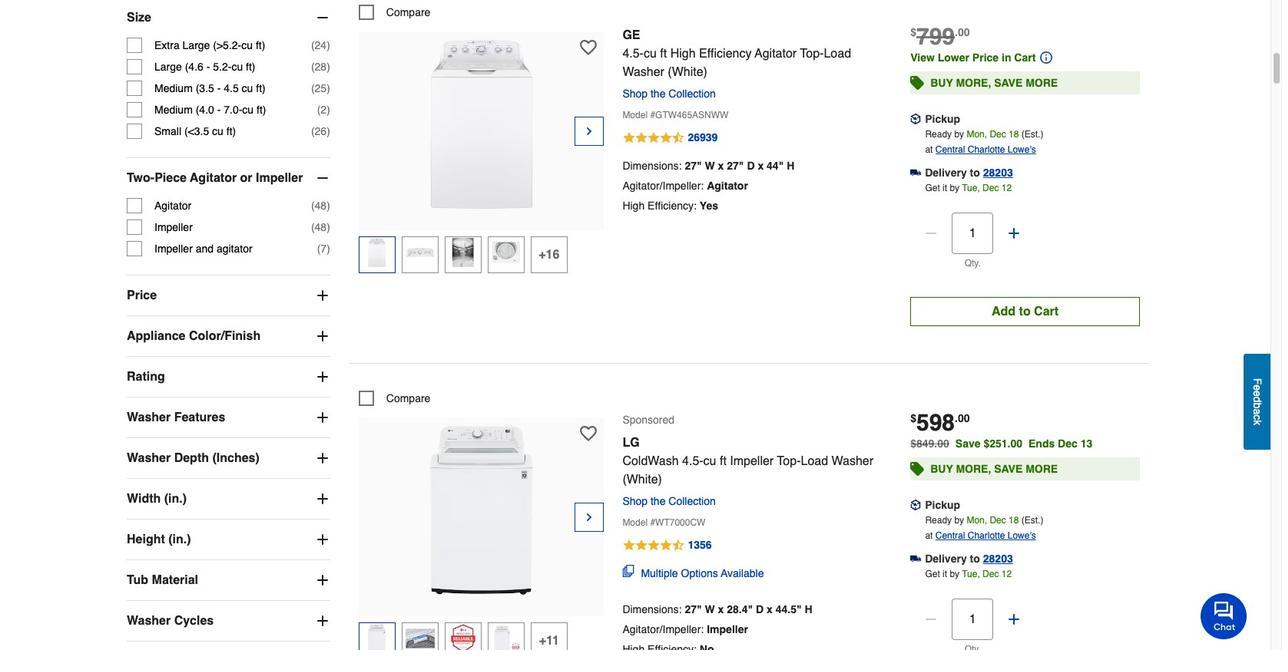 Task type: locate. For each thing, give the bounding box(es) containing it.
2 mon, from the top
[[967, 515, 987, 526]]

(white) down efficiency
[[668, 65, 707, 79]]

0 vertical spatial load
[[824, 47, 851, 60]]

ft inside lg coldwash 4.5-cu ft impeller top-load washer (white)
[[720, 454, 727, 468]]

0 vertical spatial at
[[925, 144, 933, 155]]

0 vertical spatial get it by tue, dec 12
[[925, 183, 1012, 193]]

w left 28.4"
[[705, 604, 715, 616]]

shop the collection up model # gtw465asnww at the top of the page
[[622, 87, 716, 100]]

1 get from the top
[[925, 183, 940, 193]]

agitator left or
[[190, 171, 237, 185]]

0 vertical spatial ready
[[925, 129, 952, 140]]

7 ) from the top
[[327, 221, 330, 233]]

5.2-
[[213, 61, 232, 73]]

washer inside lg coldwash 4.5-cu ft impeller top-load washer (white)
[[832, 454, 873, 468]]

( 48 )
[[311, 200, 330, 212], [311, 221, 330, 233]]

gallery item 0 image
[[397, 40, 566, 209], [397, 426, 566, 595]]

it
[[943, 183, 947, 193], [943, 569, 947, 580]]

.00 inside $ 598 .00
[[955, 412, 970, 425]]

1 vertical spatial delivery
[[925, 553, 967, 565]]

compare for 799
[[386, 6, 430, 18]]

2 buy more, save more from the top
[[930, 463, 1058, 475]]

price left in
[[972, 51, 999, 63]]

2 the from the top
[[651, 495, 666, 507]]

2 shop from the top
[[622, 495, 648, 507]]

agitator up yes
[[707, 180, 748, 192]]

ft) right the 4.5
[[256, 82, 266, 94]]

model left wt7000cw
[[622, 517, 648, 528]]

2 at from the top
[[925, 531, 933, 541]]

5 ) from the top
[[327, 125, 330, 137]]

1 vertical spatial central
[[935, 531, 965, 541]]

1 vertical spatial 4.5-
[[682, 454, 703, 468]]

more down ends
[[1026, 463, 1058, 475]]

1 vertical spatial pickup
[[925, 499, 960, 511]]

26939
[[688, 131, 718, 143]]

1 vertical spatial gallery item 0 image
[[397, 426, 566, 595]]

- left 5.2-
[[206, 61, 210, 73]]

ft) for medium (3.5 - 4.5 cu ft)
[[256, 82, 266, 94]]

d left 44"
[[747, 160, 755, 172]]

4.5 stars image containing 1356
[[622, 537, 712, 555]]

more for 799
[[1026, 77, 1058, 89]]

central charlotte lowe's button for 598
[[935, 528, 1036, 544]]

ready by mon, dec 18 (est.) at central charlotte lowe's for 799
[[925, 129, 1043, 155]]

1 .00 from the top
[[955, 26, 970, 38]]

plus image inside height (in.) button
[[315, 532, 330, 548]]

0 horizontal spatial high
[[622, 200, 645, 212]]

ends
[[1029, 438, 1055, 450]]

load inside ge 4.5-cu ft high efficiency agitator top-load washer (white)
[[824, 47, 851, 60]]

(white)
[[668, 65, 707, 79], [622, 473, 662, 487]]

high left efficiency
[[670, 47, 696, 60]]

2 medium from the top
[[154, 104, 193, 116]]

thumbnail image
[[362, 238, 392, 267], [405, 238, 435, 267], [448, 238, 478, 267], [491, 238, 521, 267], [362, 625, 392, 651], [405, 625, 435, 651], [448, 625, 478, 651], [491, 625, 521, 651]]

4.5 stars image down model # gtw465asnww at the top of the page
[[622, 129, 718, 147]]

1 medium from the top
[[154, 82, 193, 94]]

impeller inside dimensions: 27" w x  28.4" d x  44.5" h agitator/impeller: impeller
[[707, 624, 748, 636]]

plus image inside washer depth (inches) button
[[315, 451, 330, 466]]

.00 inside the $ 799 .00
[[955, 26, 970, 38]]

shop up model # gtw465asnww at the top of the page
[[622, 87, 648, 100]]

minus image down '26'
[[315, 170, 330, 186]]

1 vertical spatial more,
[[956, 463, 991, 475]]

5013197225 element
[[359, 391, 430, 406]]

dimensions: inside dimensions: 27" w x  28.4" d x  44.5" h agitator/impeller: impeller
[[622, 604, 682, 616]]

1 vertical spatial minus image
[[923, 612, 939, 627]]

get for 799
[[925, 183, 940, 193]]

1 w from the top
[[705, 160, 715, 172]]

.00 up lower
[[955, 26, 970, 38]]

27" down 26939
[[685, 160, 702, 172]]

pickup image
[[910, 114, 921, 124]]

(4.6
[[185, 61, 203, 73]]

4.5-
[[622, 47, 644, 60], [682, 454, 703, 468]]

dec
[[990, 129, 1006, 140], [983, 183, 999, 193], [1058, 438, 1078, 450], [990, 515, 1006, 526], [983, 569, 999, 580]]

0 vertical spatial agitator/impeller:
[[622, 180, 704, 192]]

2 lowe's from the top
[[1008, 531, 1036, 541]]

ft right coldwash
[[720, 454, 727, 468]]

price inside button
[[127, 289, 157, 303]]

save down in
[[994, 77, 1023, 89]]

cart right add
[[1034, 305, 1059, 319]]

shop for first shop the collection link from the bottom
[[622, 495, 648, 507]]

x left 28.4"
[[718, 604, 724, 616]]

2 18 from the top
[[1009, 515, 1019, 526]]

1 horizontal spatial price
[[972, 51, 999, 63]]

charlotte
[[968, 144, 1005, 155], [968, 531, 1005, 541]]

1 charlotte from the top
[[968, 144, 1005, 155]]

h for 27" w x  28.4" d x  44.5" h
[[805, 604, 812, 616]]

agitator
[[217, 243, 252, 255]]

1 (est.) from the top
[[1021, 129, 1043, 140]]

1 compare from the top
[[386, 6, 430, 18]]

2 chevron right image from the top
[[583, 510, 596, 525]]

washer down ge
[[622, 65, 664, 79]]

1 shop from the top
[[622, 87, 648, 100]]

dimensions: inside dimensions: 27" w x  27" d x  44" h agitator/impeller: agitator high efficiency: yes
[[622, 160, 682, 172]]

(in.) inside width (in.) button
[[164, 492, 187, 506]]

plus image for washer depth (inches)
[[315, 451, 330, 466]]

0 vertical spatial to
[[970, 166, 980, 179]]

2 28203 button from the top
[[983, 551, 1013, 567]]

gallery item 0 image for 598
[[397, 426, 566, 595]]

shop the collection link
[[622, 87, 722, 100], [622, 495, 722, 507]]

shop up model # wt7000cw
[[622, 495, 648, 507]]

medium for medium (4.0 - 7.0-cu ft)
[[154, 104, 193, 116]]

0 vertical spatial central charlotte lowe's button
[[935, 142, 1036, 157]]

2 ( 48 ) from the top
[[311, 221, 330, 233]]

the up model # wt7000cw
[[651, 495, 666, 507]]

ft left efficiency
[[660, 47, 667, 60]]

get for 598
[[925, 569, 940, 580]]

1 it from the top
[[943, 183, 947, 193]]

0 vertical spatial ft
[[660, 47, 667, 60]]

1 12 from the top
[[1001, 183, 1012, 193]]

1 vertical spatial collection
[[669, 495, 716, 507]]

truck filled image down pickup image
[[910, 167, 921, 178]]

w inside dimensions: 27" w x  28.4" d x  44.5" h agitator/impeller: impeller
[[705, 604, 715, 616]]

1 vertical spatial -
[[217, 82, 221, 94]]

2 model from the top
[[622, 517, 648, 528]]

minus image for size
[[315, 10, 330, 25]]

pickup right pickup image
[[925, 113, 960, 125]]

(
[[311, 39, 315, 51], [311, 61, 315, 73], [311, 82, 315, 94], [317, 104, 321, 116], [311, 125, 315, 137], [311, 200, 315, 212], [311, 221, 315, 233], [317, 243, 321, 255]]

2 compare from the top
[[386, 392, 430, 405]]

tub material button
[[127, 561, 330, 601]]

high left efficiency:
[[622, 200, 645, 212]]

b
[[1251, 403, 1264, 409]]

1 vertical spatial to
[[1019, 305, 1031, 319]]

(in.)
[[164, 492, 187, 506], [168, 533, 191, 547]]

2 28203 from the top
[[983, 553, 1013, 565]]

plus image inside washer features button
[[315, 410, 330, 425]]

was price $849.00 element
[[910, 434, 955, 450]]

plus image inside "rating" button
[[315, 369, 330, 385]]

h for 27" w x  27" d x  44" h
[[787, 160, 794, 172]]

cart right in
[[1014, 51, 1036, 63]]

impeller and agitator
[[154, 243, 252, 255]]

3 ) from the top
[[327, 82, 330, 94]]

1 horizontal spatial 4.5-
[[682, 454, 703, 468]]

8 ) from the top
[[327, 243, 330, 255]]

agitator/impeller: inside dimensions: 27" w x  28.4" d x  44.5" h agitator/impeller: impeller
[[622, 624, 704, 636]]

1 vertical spatial top-
[[777, 454, 801, 468]]

cu right heart outline image
[[644, 47, 657, 60]]

2 stepper number input field with increment and decrement buttons number field from the top
[[952, 599, 993, 640]]

plus image
[[1006, 226, 1022, 241], [315, 288, 330, 303], [315, 369, 330, 385], [315, 491, 330, 507], [1006, 612, 1022, 627], [315, 614, 330, 629]]

large up (4.6
[[182, 39, 210, 51]]

1 18 from the top
[[1009, 129, 1019, 140]]

18
[[1009, 129, 1019, 140], [1009, 515, 1019, 526]]

(est.) for 598
[[1021, 515, 1043, 526]]

1 vertical spatial w
[[705, 604, 715, 616]]

the
[[651, 87, 666, 100], [651, 495, 666, 507]]

28203
[[983, 166, 1013, 179], [983, 553, 1013, 565]]

h right 44"
[[787, 160, 794, 172]]

2 more, from the top
[[956, 463, 991, 475]]

2 .00 from the top
[[955, 412, 970, 425]]

w inside dimensions: 27" w x  27" d x  44" h agitator/impeller: agitator high efficiency: yes
[[705, 160, 715, 172]]

1 delivery from the top
[[925, 166, 967, 179]]

0 vertical spatial more,
[[956, 77, 991, 89]]

( for agitator
[[311, 200, 315, 212]]

4 ) from the top
[[327, 104, 330, 116]]

2 tue, from the top
[[962, 569, 980, 580]]

1 tue, from the top
[[962, 183, 980, 193]]

d
[[747, 160, 755, 172], [756, 604, 764, 616]]

1 chevron right image from the top
[[583, 123, 596, 139]]

ends dec 13 element
[[1029, 438, 1099, 450]]

1 collection from the top
[[669, 87, 716, 100]]

plus image inside width (in.) button
[[315, 491, 330, 507]]

1 # from the top
[[650, 110, 655, 120]]

1 ready from the top
[[925, 129, 952, 140]]

pickup image
[[910, 500, 921, 511]]

2 agitator/impeller: from the top
[[622, 624, 704, 636]]

the up model # gtw465asnww at the top of the page
[[651, 87, 666, 100]]

by
[[954, 129, 964, 140], [950, 183, 959, 193], [954, 515, 964, 526], [950, 569, 959, 580]]

agitator/impeller: inside dimensions: 27" w x  27" d x  44" h agitator/impeller: agitator high efficiency: yes
[[622, 180, 704, 192]]

(<3.5
[[184, 125, 209, 137]]

dimensions: down multiple
[[622, 604, 682, 616]]

buy right tag filled image
[[930, 463, 953, 475]]

1 model from the top
[[622, 110, 648, 120]]

1 central charlotte lowe's button from the top
[[935, 142, 1036, 157]]

central for 799
[[935, 144, 965, 155]]

) for impeller and agitator
[[327, 243, 330, 255]]

1 vertical spatial 18
[[1009, 515, 1019, 526]]

dimensions: for dimensions: 27" w x  27" d x  44" h agitator/impeller: agitator high efficiency: yes
[[622, 160, 682, 172]]

0 vertical spatial 4.5 stars image
[[622, 129, 718, 147]]

(white) inside ge 4.5-cu ft high efficiency agitator top-load washer (white)
[[668, 65, 707, 79]]

width
[[127, 492, 161, 506]]

1 buy from the top
[[930, 77, 953, 89]]

ft) right 5.2-
[[246, 61, 255, 73]]

1 minus image from the top
[[315, 10, 330, 25]]

2 ready by mon, dec 18 (est.) at central charlotte lowe's from the top
[[925, 515, 1043, 541]]

(white) down coldwash
[[622, 473, 662, 487]]

1 vertical spatial get
[[925, 569, 940, 580]]

1 28203 button from the top
[[983, 165, 1013, 180]]

1 vertical spatial (est.)
[[1021, 515, 1043, 526]]

4 plus image from the top
[[315, 532, 330, 548]]

2 shop the collection link from the top
[[622, 495, 722, 507]]

1 vertical spatial central charlotte lowe's button
[[935, 528, 1036, 544]]

washer down 'rating'
[[127, 411, 171, 425]]

save down $ 598 .00
[[955, 438, 981, 450]]

large
[[182, 39, 210, 51], [154, 61, 182, 73]]

washer up width
[[127, 452, 171, 465]]

2 minus image from the top
[[315, 170, 330, 186]]

1 delivery to 28203 from the top
[[925, 166, 1013, 179]]

truck filled image down pickup icon
[[910, 554, 921, 564]]

2 central charlotte lowe's button from the top
[[935, 528, 1036, 544]]

0 vertical spatial more
[[1026, 77, 1058, 89]]

ready by mon, dec 18 (est.) at central charlotte lowe's for 598
[[925, 515, 1043, 541]]

(in.) right width
[[164, 492, 187, 506]]

2 charlotte from the top
[[968, 531, 1005, 541]]

$ up "view" on the right top of page
[[910, 26, 916, 38]]

4.5
[[224, 82, 239, 94]]

1 at from the top
[[925, 144, 933, 155]]

high
[[670, 47, 696, 60], [622, 200, 645, 212]]

1 shop the collection link from the top
[[622, 87, 722, 100]]

1 28203 from the top
[[983, 166, 1013, 179]]

load
[[824, 47, 851, 60], [801, 454, 828, 468]]

1 buy more, save more from the top
[[930, 77, 1058, 89]]

.00
[[955, 26, 970, 38], [955, 412, 970, 425]]

0 vertical spatial buy more, save more
[[930, 77, 1058, 89]]

Stepper number input field with increment and decrement buttons number field
[[952, 213, 993, 254], [952, 599, 993, 640]]

( 28 )
[[311, 61, 330, 73]]

pickup right pickup icon
[[925, 499, 960, 511]]

12 for 799
[[1001, 183, 1012, 193]]

mon, for 598
[[967, 515, 987, 526]]

washer cycles button
[[127, 601, 330, 641]]

1 $ from the top
[[910, 26, 916, 38]]

( 48 ) for impeller
[[311, 221, 330, 233]]

washer features button
[[127, 398, 330, 438]]

washer inside button
[[127, 411, 171, 425]]

truck filled image
[[910, 167, 921, 178], [910, 554, 921, 564]]

cu inside lg coldwash 4.5-cu ft impeller top-load washer (white)
[[703, 454, 716, 468]]

2 e from the top
[[1251, 391, 1264, 397]]

0 vertical spatial -
[[206, 61, 210, 73]]

1 get it by tue, dec 12 from the top
[[925, 183, 1012, 193]]

1 agitator/impeller: from the top
[[622, 180, 704, 192]]

1 the from the top
[[651, 87, 666, 100]]

2 (est.) from the top
[[1021, 515, 1043, 526]]

1 vertical spatial chevron right image
[[583, 510, 596, 525]]

1 vertical spatial buy more, save more
[[930, 463, 1058, 475]]

shop the collection link up wt7000cw
[[622, 495, 722, 507]]

buy more, save more down $849.00 save $251.00 ends dec 13
[[930, 463, 1058, 475]]

multiple
[[641, 568, 678, 580]]

( 24 )
[[311, 39, 330, 51]]

material
[[152, 574, 198, 588]]

large (4.6 - 5.2-cu ft)
[[154, 61, 255, 73]]

0 horizontal spatial ft
[[660, 47, 667, 60]]

cu right the 4.5
[[242, 82, 253, 94]]

1 vertical spatial shop
[[622, 495, 648, 507]]

ft)
[[256, 39, 265, 51], [246, 61, 255, 73], [256, 82, 266, 94], [257, 104, 266, 116], [226, 125, 236, 137]]

more for 598
[[1026, 463, 1058, 475]]

$ up $849.00
[[910, 412, 916, 425]]

2 delivery to 28203 from the top
[[925, 553, 1013, 565]]

- for 4.5
[[217, 82, 221, 94]]

central for 598
[[935, 531, 965, 541]]

48
[[315, 200, 327, 212], [315, 221, 327, 233]]

1 vertical spatial shop the collection
[[622, 495, 716, 507]]

1 mon, from the top
[[967, 129, 987, 140]]

2 12 from the top
[[1001, 569, 1012, 580]]

cu down size button
[[241, 39, 253, 51]]

buy more, save more for 799
[[930, 77, 1058, 89]]

1 vertical spatial medium
[[154, 104, 193, 116]]

info image
[[1040, 51, 1053, 63]]

0 vertical spatial 4.5-
[[622, 47, 644, 60]]

1 vertical spatial 12
[[1001, 569, 1012, 580]]

shop the collection
[[622, 87, 716, 100], [622, 495, 716, 507]]

1 vertical spatial stepper number input field with increment and decrement buttons number field
[[952, 599, 993, 640]]

2 # from the top
[[650, 517, 655, 528]]

$ for 799
[[910, 26, 916, 38]]

dimensions: 27" w x  28.4" d x  44.5" h agitator/impeller: impeller
[[622, 604, 812, 636]]

minus image
[[923, 226, 939, 241], [923, 612, 939, 627]]

1 vertical spatial ft
[[720, 454, 727, 468]]

4.5- inside ge 4.5-cu ft high efficiency agitator top-load washer (white)
[[622, 47, 644, 60]]

4.5- right coldwash
[[682, 454, 703, 468]]

washer left tag filled image
[[832, 454, 873, 468]]

1 vertical spatial $
[[910, 412, 916, 425]]

minus image for two-piece agitator or impeller
[[315, 170, 330, 186]]

extra
[[154, 39, 180, 51]]

1 vertical spatial charlotte
[[968, 531, 1005, 541]]

0 vertical spatial charlotte
[[968, 144, 1005, 155]]

.00 up was price $849.00 element
[[955, 412, 970, 425]]

medium up small
[[154, 104, 193, 116]]

compare inside 1000757220 element
[[386, 6, 430, 18]]

stepper number input field with increment and decrement buttons number field for first minus image from the top of the page
[[952, 213, 993, 254]]

2 get from the top
[[925, 569, 940, 580]]

compare inside 5013197225 element
[[386, 392, 430, 405]]

agitator right efficiency
[[755, 47, 797, 60]]

washer down tub
[[127, 614, 171, 628]]

( for impeller and agitator
[[317, 243, 321, 255]]

0 vertical spatial 18
[[1009, 129, 1019, 140]]

model left gtw465asnww
[[622, 110, 648, 120]]

delivery to 28203 for 799
[[925, 166, 1013, 179]]

delivery
[[925, 166, 967, 179], [925, 553, 967, 565]]

0 vertical spatial high
[[670, 47, 696, 60]]

w down 26939
[[705, 160, 715, 172]]

2 plus image from the top
[[315, 410, 330, 425]]

d right 28.4"
[[756, 604, 764, 616]]

1 vertical spatial ready by mon, dec 18 (est.) at central charlotte lowe's
[[925, 515, 1043, 541]]

) for medium (4.0 - 7.0-cu ft)
[[327, 104, 330, 116]]

dimensions: up efficiency:
[[622, 160, 682, 172]]

0 vertical spatial top-
[[800, 47, 824, 60]]

it for 598
[[943, 569, 947, 580]]

compare
[[386, 6, 430, 18], [386, 392, 430, 405]]

delivery for 799
[[925, 166, 967, 179]]

2 buy from the top
[[930, 463, 953, 475]]

collection up gtw465asnww
[[669, 87, 716, 100]]

4.5 stars image containing 26939
[[622, 129, 718, 147]]

1 vertical spatial (in.)
[[168, 533, 191, 547]]

2 vertical spatial -
[[217, 104, 221, 116]]

1 vertical spatial price
[[127, 289, 157, 303]]

1 4.5 stars image from the top
[[622, 129, 718, 147]]

at for 598
[[925, 531, 933, 541]]

2 more from the top
[[1026, 463, 1058, 475]]

shop the collection up model # wt7000cw
[[622, 495, 716, 507]]

washer for washer cycles
[[127, 614, 171, 628]]

) for agitator
[[327, 200, 330, 212]]

0 vertical spatial save
[[994, 77, 1023, 89]]

d inside dimensions: 27" w x  28.4" d x  44.5" h agitator/impeller: impeller
[[756, 604, 764, 616]]

- right (4.0
[[217, 104, 221, 116]]

plus image
[[315, 329, 330, 344], [315, 410, 330, 425], [315, 451, 330, 466], [315, 532, 330, 548], [315, 573, 330, 588]]

heart outline image
[[580, 425, 597, 442]]

4.5 stars image down model # wt7000cw
[[622, 537, 712, 555]]

depth
[[174, 452, 209, 465]]

plus image inside price button
[[315, 288, 330, 303]]

1 pickup from the top
[[925, 113, 960, 125]]

$ 799 .00
[[910, 23, 970, 50]]

minus image
[[315, 10, 330, 25], [315, 170, 330, 186]]

2 it from the top
[[943, 569, 947, 580]]

color/finish
[[189, 329, 261, 343]]

washer depth (inches)
[[127, 452, 259, 465]]

0 horizontal spatial 4.5-
[[622, 47, 644, 60]]

tub material
[[127, 574, 198, 588]]

h right 44.5"
[[805, 604, 812, 616]]

add
[[992, 305, 1016, 319]]

large down "extra"
[[154, 61, 182, 73]]

w
[[705, 160, 715, 172], [705, 604, 715, 616]]

price up appliance
[[127, 289, 157, 303]]

minus image up ( 24 )
[[315, 10, 330, 25]]

1 vertical spatial minus image
[[315, 170, 330, 186]]

plus image for height (in.)
[[315, 532, 330, 548]]

buy for 598
[[930, 463, 953, 475]]

1000757220 element
[[359, 4, 430, 20]]

1 ready by mon, dec 18 (est.) at central charlotte lowe's from the top
[[925, 129, 1043, 155]]

cu up the 4.5
[[232, 61, 243, 73]]

27" inside dimensions: 27" w x  28.4" d x  44.5" h agitator/impeller: impeller
[[685, 604, 702, 616]]

charlotte for 799
[[968, 144, 1005, 155]]

)
[[327, 39, 330, 51], [327, 61, 330, 73], [327, 82, 330, 94], [327, 104, 330, 116], [327, 125, 330, 137], [327, 200, 330, 212], [327, 221, 330, 233], [327, 243, 330, 255]]

1 vertical spatial ready
[[925, 515, 952, 526]]

to for 598
[[970, 553, 980, 565]]

2 pickup from the top
[[925, 499, 960, 511]]

$251.00
[[984, 438, 1022, 450]]

0 vertical spatial it
[[943, 183, 947, 193]]

2 truck filled image from the top
[[910, 554, 921, 564]]

collection up wt7000cw
[[669, 495, 716, 507]]

model for model # gtw465asnww
[[622, 110, 648, 120]]

e up d
[[1251, 385, 1264, 391]]

0 vertical spatial truck filled image
[[910, 167, 921, 178]]

medium for medium (3.5 - 4.5 cu ft)
[[154, 82, 193, 94]]

0 vertical spatial the
[[651, 87, 666, 100]]

0 vertical spatial 28203
[[983, 166, 1013, 179]]

ft) for medium (4.0 - 7.0-cu ft)
[[257, 104, 266, 116]]

4.5- inside lg coldwash 4.5-cu ft impeller top-load washer (white)
[[682, 454, 703, 468]]

minus image inside size button
[[315, 10, 330, 25]]

1 vertical spatial at
[[925, 531, 933, 541]]

1 vertical spatial lowe's
[[1008, 531, 1036, 541]]

w for impeller
[[705, 604, 715, 616]]

agitator/impeller: up efficiency:
[[622, 180, 704, 192]]

buy more, save more down view lower price in cart button
[[930, 77, 1058, 89]]

minus image inside two-piece agitator or impeller button
[[315, 170, 330, 186]]

chat invite button image
[[1201, 593, 1247, 640]]

2 4.5 stars image from the top
[[622, 537, 712, 555]]

h
[[787, 160, 794, 172], [805, 604, 812, 616]]

- left the 4.5
[[217, 82, 221, 94]]

2 48 from the top
[[315, 221, 327, 233]]

buy for 799
[[930, 77, 953, 89]]

0 vertical spatial minus image
[[923, 226, 939, 241]]

( 26 )
[[311, 125, 330, 137]]

shop the collection link up model # gtw465asnww at the top of the page
[[622, 87, 722, 100]]

rating
[[127, 370, 165, 384]]

e up b
[[1251, 391, 1264, 397]]

lowe's for 799
[[1008, 144, 1036, 155]]

more, down view lower price in cart
[[956, 77, 991, 89]]

gtw465asnww
[[655, 110, 729, 120]]

0 vertical spatial shop the collection link
[[622, 87, 722, 100]]

chevron right image
[[583, 123, 596, 139], [583, 510, 596, 525]]

0 vertical spatial ready by mon, dec 18 (est.) at central charlotte lowe's
[[925, 129, 1043, 155]]

0 vertical spatial lowe's
[[1008, 144, 1036, 155]]

more, down $849.00 save $251.00 ends dec 13
[[956, 463, 991, 475]]

1 vertical spatial delivery to 28203
[[925, 553, 1013, 565]]

5 plus image from the top
[[315, 573, 330, 588]]

) for large (4.6 - 5.2-cu ft)
[[327, 61, 330, 73]]

0 vertical spatial minus image
[[315, 10, 330, 25]]

2 ) from the top
[[327, 61, 330, 73]]

27" down multiple options available link
[[685, 604, 702, 616]]

0 vertical spatial w
[[705, 160, 715, 172]]

2 gallery item 0 image from the top
[[397, 426, 566, 595]]

2 w from the top
[[705, 604, 715, 616]]

(in.) inside height (in.) button
[[168, 533, 191, 547]]

2 collection from the top
[[669, 495, 716, 507]]

2 delivery from the top
[[925, 553, 967, 565]]

4.5 stars image
[[622, 129, 718, 147], [622, 537, 712, 555]]

0 vertical spatial cart
[[1014, 51, 1036, 63]]

2 ready from the top
[[925, 515, 952, 526]]

1 vertical spatial more
[[1026, 463, 1058, 475]]

agitator down piece
[[154, 200, 191, 212]]

price inside button
[[972, 51, 999, 63]]

2 dimensions: from the top
[[622, 604, 682, 616]]

( 25 )
[[311, 82, 330, 94]]

agitator/impeller: for 27" w x  27" d x  44" h
[[622, 180, 704, 192]]

0 vertical spatial (est.)
[[1021, 129, 1043, 140]]

4.5- down ge
[[622, 47, 644, 60]]

x left 44.5"
[[767, 604, 773, 616]]

(in.) right height
[[168, 533, 191, 547]]

$ inside the $ 799 .00
[[910, 26, 916, 38]]

1 dimensions: from the top
[[622, 160, 682, 172]]

dimensions: for dimensions: 27" w x  28.4" d x  44.5" h agitator/impeller: impeller
[[622, 604, 682, 616]]

1 vertical spatial h
[[805, 604, 812, 616]]

1 vertical spatial 48
[[315, 221, 327, 233]]

2 $ from the top
[[910, 412, 916, 425]]

load inside lg coldwash 4.5-cu ft impeller top-load washer (white)
[[801, 454, 828, 468]]

2 get it by tue, dec 12 from the top
[[925, 569, 1012, 580]]

tag filled image
[[910, 458, 924, 480]]

1 vertical spatial high
[[622, 200, 645, 212]]

1 stepper number input field with increment and decrement buttons number field from the top
[[952, 213, 993, 254]]

plus image inside appliance color/finish button
[[315, 329, 330, 344]]

buy right tag filled icon
[[930, 77, 953, 89]]

medium down (4.6
[[154, 82, 193, 94]]

(est.)
[[1021, 129, 1043, 140], [1021, 515, 1043, 526]]

( 2 )
[[317, 104, 330, 116]]

lower
[[938, 51, 969, 63]]

1 vertical spatial buy
[[930, 463, 953, 475]]

0 vertical spatial (in.)
[[164, 492, 187, 506]]

0 horizontal spatial (white)
[[622, 473, 662, 487]]

$ inside $ 598 .00
[[910, 412, 916, 425]]

0 vertical spatial compare
[[386, 6, 430, 18]]

0 vertical spatial mon,
[[967, 129, 987, 140]]

0 vertical spatial shop the collection
[[622, 87, 716, 100]]

e
[[1251, 385, 1264, 391], [1251, 391, 1264, 397]]

1 vertical spatial shop the collection link
[[622, 495, 722, 507]]

0 vertical spatial 48
[[315, 200, 327, 212]]

0 vertical spatial 12
[[1001, 183, 1012, 193]]

ft) right 7.0-
[[257, 104, 266, 116]]

lowe's
[[1008, 144, 1036, 155], [1008, 531, 1036, 541]]

0 vertical spatial tue,
[[962, 183, 980, 193]]

d for 27"
[[747, 160, 755, 172]]

1 vertical spatial compare
[[386, 392, 430, 405]]

savings save $251.00 element
[[955, 438, 1099, 450]]

0 vertical spatial collection
[[669, 87, 716, 100]]

(white) inside lg coldwash 4.5-cu ft impeller top-load washer (white)
[[622, 473, 662, 487]]

0 vertical spatial d
[[747, 160, 755, 172]]

0 vertical spatial 28203 button
[[983, 165, 1013, 180]]

h inside dimensions: 27" w x  27" d x  44" h agitator/impeller: agitator high efficiency: yes
[[787, 160, 794, 172]]

width (in.)
[[127, 492, 187, 506]]

1 vertical spatial #
[[650, 517, 655, 528]]

save down $251.00
[[994, 463, 1023, 475]]

plus image for width (in.)
[[315, 491, 330, 507]]

agitator inside ge 4.5-cu ft high efficiency agitator top-load washer (white)
[[755, 47, 797, 60]]

12
[[1001, 183, 1012, 193], [1001, 569, 1012, 580]]

central charlotte lowe's button for 799
[[935, 142, 1036, 157]]

1 vertical spatial get it by tue, dec 12
[[925, 569, 1012, 580]]

cycles
[[174, 614, 214, 628]]

view
[[910, 51, 935, 63]]

1 vertical spatial mon,
[[967, 515, 987, 526]]

0 vertical spatial chevron right image
[[583, 123, 596, 139]]

cu right (4.0
[[242, 104, 254, 116]]

top- inside ge 4.5-cu ft high efficiency agitator top-load washer (white)
[[800, 47, 824, 60]]

agitator/impeller: down multiple
[[622, 624, 704, 636]]

( for medium (3.5 - 4.5 cu ft)
[[311, 82, 315, 94]]

( for extra large (>5.2-cu ft)
[[311, 39, 315, 51]]

more down info icon
[[1026, 77, 1058, 89]]

multiple options available
[[641, 568, 764, 580]]

1 horizontal spatial (white)
[[668, 65, 707, 79]]

0 vertical spatial h
[[787, 160, 794, 172]]

at for 799
[[925, 144, 933, 155]]

plus image inside 'washer cycles' button
[[315, 614, 330, 629]]

0 horizontal spatial d
[[747, 160, 755, 172]]

d for 28.4"
[[756, 604, 764, 616]]

1 gallery item 0 image from the top
[[397, 40, 566, 209]]

1 plus image from the top
[[315, 329, 330, 344]]

small (<3.5 cu ft)
[[154, 125, 236, 137]]

28203 button for 598
[[983, 551, 1013, 567]]

1 vertical spatial large
[[154, 61, 182, 73]]

h inside dimensions: 27" w x  28.4" d x  44.5" h agitator/impeller: impeller
[[805, 604, 812, 616]]

to for 799
[[970, 166, 980, 179]]

cu right coldwash
[[703, 454, 716, 468]]

plus image inside the tub material 'button'
[[315, 573, 330, 588]]

3 plus image from the top
[[315, 451, 330, 466]]

1 central from the top
[[935, 144, 965, 155]]

d inside dimensions: 27" w x  27" d x  44" h agitator/impeller: agitator high efficiency: yes
[[747, 160, 755, 172]]

washer for washer features
[[127, 411, 171, 425]]

height (in.)
[[127, 533, 191, 547]]



Task type: vqa. For each thing, say whether or not it's contained in the screenshot.
the bottom INSTALLATIONS button
no



Task type: describe. For each thing, give the bounding box(es) containing it.
$ for 598
[[910, 412, 916, 425]]

in
[[1002, 51, 1011, 63]]

1 minus image from the top
[[923, 226, 939, 241]]

24
[[315, 39, 327, 51]]

sponsored
[[622, 414, 675, 426]]

save for 799
[[994, 77, 1023, 89]]

two-piece agitator or impeller
[[127, 171, 303, 185]]

28203 for 799
[[983, 166, 1013, 179]]

and
[[196, 243, 214, 255]]

plus image for rating
[[315, 369, 330, 385]]

1 vertical spatial save
[[955, 438, 981, 450]]

tue, for 598
[[962, 569, 980, 580]]

44"
[[767, 160, 784, 172]]

1356 button
[[622, 537, 892, 555]]

x up yes
[[718, 160, 724, 172]]

2
[[321, 104, 327, 116]]

tag filled image
[[910, 72, 924, 93]]

lowe's for 598
[[1008, 531, 1036, 541]]

- for 7.0-
[[217, 104, 221, 116]]

small
[[154, 125, 181, 137]]

$849.00
[[910, 438, 949, 450]]

25
[[315, 82, 327, 94]]

top- inside lg coldwash 4.5-cu ft impeller top-load washer (white)
[[777, 454, 801, 468]]

heart outline image
[[580, 39, 597, 56]]

high inside dimensions: 27" w x  27" d x  44" h agitator/impeller: agitator high efficiency: yes
[[622, 200, 645, 212]]

1 vertical spatial cart
[[1034, 305, 1059, 319]]

ft) right (>5.2-
[[256, 39, 265, 51]]

plus image for price
[[315, 288, 330, 303]]

2 minus image from the top
[[923, 612, 939, 627]]

impeller inside lg coldwash 4.5-cu ft impeller top-load washer (white)
[[730, 454, 774, 468]]

coldwash
[[622, 454, 679, 468]]

( for impeller
[[311, 221, 315, 233]]

13
[[1081, 438, 1093, 450]]

high inside ge 4.5-cu ft high efficiency agitator top-load washer (white)
[[670, 47, 696, 60]]

(inches)
[[212, 452, 259, 465]]

4.5 stars image for 26939 button
[[622, 129, 718, 147]]

get it by tue, dec 12 for 598
[[925, 569, 1012, 580]]

.00 for 598
[[955, 412, 970, 425]]

plus image for washer features
[[315, 410, 330, 425]]

0 vertical spatial large
[[182, 39, 210, 51]]

qty.
[[965, 258, 981, 269]]

more, for 799
[[956, 77, 991, 89]]

(>5.2-
[[213, 39, 241, 51]]

4.5 stars image for 1356 button
[[622, 537, 712, 555]]

( 48 ) for agitator
[[311, 200, 330, 212]]

mon, for 799
[[967, 129, 987, 140]]

w for agitator
[[705, 160, 715, 172]]

799
[[916, 23, 955, 50]]

ft) for large (4.6 - 5.2-cu ft)
[[246, 61, 255, 73]]

ft) down 7.0-
[[226, 125, 236, 137]]

tub
[[127, 574, 148, 588]]

piece
[[155, 171, 187, 185]]

price button
[[127, 276, 330, 316]]

chevron right image for 598
[[583, 510, 596, 525]]

multiple options available link
[[622, 566, 764, 582]]

height
[[127, 533, 165, 547]]

ge
[[622, 28, 640, 42]]

+11 button
[[531, 623, 568, 651]]

buy more, save more for 598
[[930, 463, 1058, 475]]

a
[[1251, 409, 1264, 415]]

truck filled image for 799
[[910, 167, 921, 178]]

plus image for tub material
[[315, 573, 330, 588]]

) for impeller
[[327, 221, 330, 233]]

) for extra large (>5.2-cu ft)
[[327, 39, 330, 51]]

k
[[1251, 420, 1264, 426]]

ge 4.5-cu ft high efficiency agitator top-load washer (white)
[[622, 28, 851, 79]]

stepper number input field with increment and decrement buttons number field for 2nd minus image from the top of the page
[[952, 599, 993, 640]]

agitator inside dimensions: 27" w x  27" d x  44" h agitator/impeller: agitator high efficiency: yes
[[707, 180, 748, 192]]

cu inside ge 4.5-cu ft high efficiency agitator top-load washer (white)
[[644, 47, 657, 60]]

gallery item 0 image for 799
[[397, 40, 566, 209]]

actual price $598.00 element
[[910, 409, 970, 436]]

view lower price in cart button
[[910, 51, 1054, 64]]

dimensions: 27" w x  27" d x  44" h agitator/impeller: agitator high efficiency: yes
[[622, 160, 794, 212]]

impeller inside button
[[256, 171, 303, 185]]

) for small (<3.5 cu ft)
[[327, 125, 330, 137]]

plus image for appliance color/finish
[[315, 329, 330, 344]]

two-piece agitator or impeller button
[[127, 158, 330, 198]]

d
[[1251, 397, 1264, 403]]

get it by tue, dec 12 for 799
[[925, 183, 1012, 193]]

1 e from the top
[[1251, 385, 1264, 391]]

pickup for 598
[[925, 499, 960, 511]]

more, for 598
[[956, 463, 991, 475]]

2 shop the collection from the top
[[622, 495, 716, 507]]

598
[[916, 409, 955, 436]]

cu right (<3.5
[[212, 125, 223, 137]]

washer depth (inches) button
[[127, 438, 330, 478]]

27" for 27"
[[685, 160, 702, 172]]

+16 button
[[531, 236, 568, 273]]

# for gtw465asnww
[[650, 110, 655, 120]]

wt7000cw
[[655, 517, 705, 528]]

0 horizontal spatial large
[[154, 61, 182, 73]]

save for 598
[[994, 463, 1023, 475]]

washer features
[[127, 411, 225, 425]]

or
[[240, 171, 252, 185]]

washer cycles
[[127, 614, 214, 628]]

pickup for 799
[[925, 113, 960, 125]]

height (in.) button
[[127, 520, 330, 560]]

features
[[174, 411, 225, 425]]

agitator inside button
[[190, 171, 237, 185]]

(in.) for width (in.)
[[164, 492, 187, 506]]

size
[[127, 11, 151, 24]]

27" for 28.4"
[[685, 604, 702, 616]]

18 for 598
[[1009, 515, 1019, 526]]

add to cart
[[992, 305, 1059, 319]]

# for wt7000cw
[[650, 517, 655, 528]]

f e e d b a c k
[[1251, 379, 1264, 426]]

( for small (<3.5 cu ft)
[[311, 125, 315, 137]]

26939 button
[[622, 129, 892, 147]]

washer inside ge 4.5-cu ft high efficiency agitator top-load washer (white)
[[622, 65, 664, 79]]

available
[[721, 568, 764, 580]]

efficiency:
[[648, 200, 697, 212]]

(in.) for height (in.)
[[168, 533, 191, 547]]

7.0-
[[224, 104, 242, 116]]

chevron right image for 799
[[583, 123, 596, 139]]

7
[[321, 243, 327, 255]]

shop for second shop the collection link from the bottom
[[622, 87, 648, 100]]

ft inside ge 4.5-cu ft high efficiency agitator top-load washer (white)
[[660, 47, 667, 60]]

(3.5
[[196, 82, 214, 94]]

44.5"
[[776, 604, 802, 616]]

it for 799
[[943, 183, 947, 193]]

1356
[[688, 539, 712, 551]]

plus image for washer cycles
[[315, 614, 330, 629]]

+11
[[539, 634, 559, 648]]

.00 for 799
[[955, 26, 970, 38]]

view lower price in cart
[[910, 51, 1036, 63]]

yes
[[700, 200, 718, 212]]

truck filled image for 598
[[910, 554, 921, 564]]

26
[[315, 125, 327, 137]]

1 shop the collection from the top
[[622, 87, 716, 100]]

two-
[[127, 171, 155, 185]]

28203 for 598
[[983, 553, 1013, 565]]

ready for 598
[[925, 515, 952, 526]]

18 for 799
[[1009, 129, 1019, 140]]

$ 598 .00
[[910, 409, 970, 436]]

delivery to 28203 for 598
[[925, 553, 1013, 565]]

(4.0
[[196, 104, 214, 116]]

charlotte for 598
[[968, 531, 1005, 541]]

efficiency
[[699, 47, 752, 60]]

medium (3.5 - 4.5 cu ft)
[[154, 82, 266, 94]]

lg coldwash 4.5-cu ft impeller top-load washer (white)
[[622, 436, 873, 487]]

c
[[1251, 415, 1264, 420]]

) for medium (3.5 - 4.5 cu ft)
[[327, 82, 330, 94]]

options
[[681, 568, 718, 580]]

( 7 )
[[317, 243, 330, 255]]

+16
[[539, 248, 559, 262]]

(est.) for 799
[[1021, 129, 1043, 140]]

model for model # wt7000cw
[[622, 517, 648, 528]]

medium (4.0 - 7.0-cu ft)
[[154, 104, 266, 116]]

model # gtw465asnww
[[622, 110, 729, 120]]

48 for impeller
[[315, 221, 327, 233]]

$849.00 save $251.00 ends dec 13
[[910, 438, 1093, 450]]

to inside button
[[1019, 305, 1031, 319]]

model # wt7000cw
[[622, 517, 705, 528]]

12 for 598
[[1001, 569, 1012, 580]]

x left 44"
[[758, 160, 764, 172]]

( for medium (4.0 - 7.0-cu ft)
[[317, 104, 321, 116]]

washer for washer depth (inches)
[[127, 452, 171, 465]]

27" down 26939 button
[[727, 160, 744, 172]]

f
[[1251, 379, 1264, 385]]

f e e d b a c k button
[[1244, 354, 1271, 450]]

rating button
[[127, 357, 330, 397]]

28.4"
[[727, 604, 753, 616]]

appliance
[[127, 329, 185, 343]]



